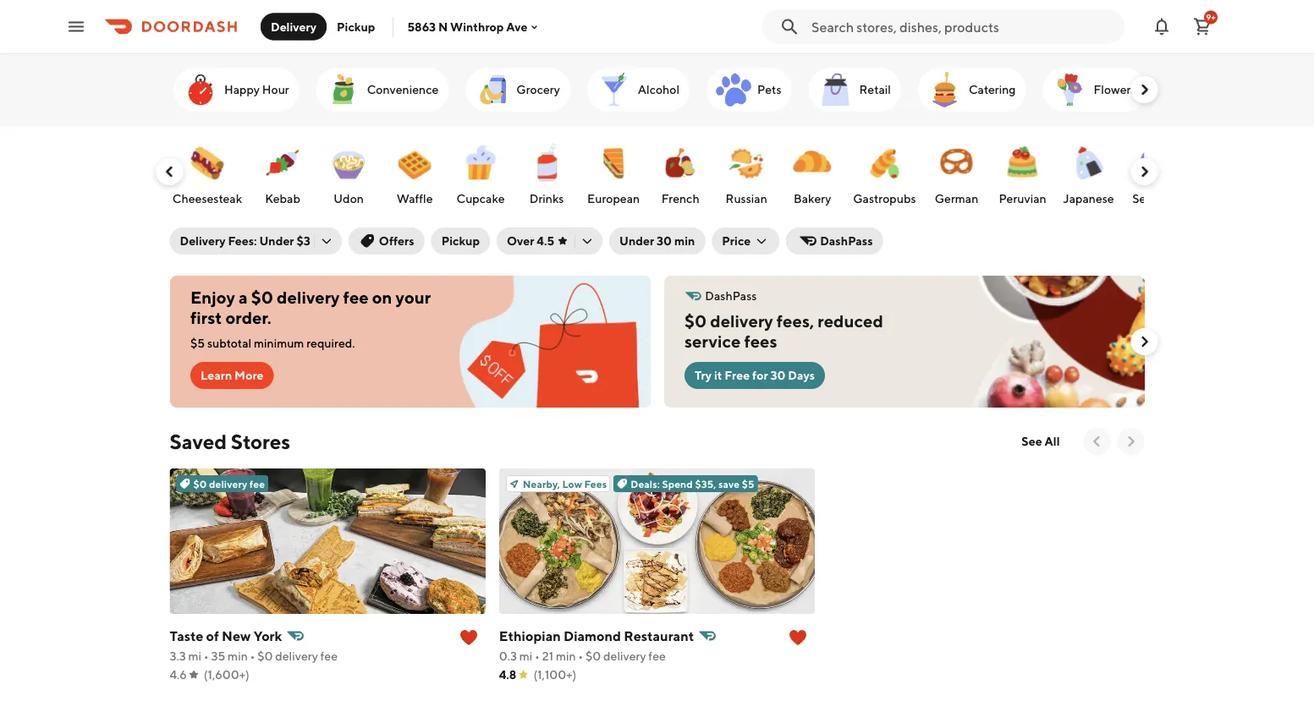 Task type: locate. For each thing, give the bounding box(es) containing it.
$0 inside '$0 delivery fees, reduced service fees'
[[684, 311, 706, 331]]

previous button of carousel image
[[161, 163, 178, 180], [1089, 433, 1106, 450]]

1 vertical spatial dashpass
[[705, 289, 756, 303]]

pets
[[757, 83, 781, 96]]

0 horizontal spatial delivery
[[180, 234, 226, 248]]

delivery
[[271, 19, 317, 33], [180, 234, 226, 248]]

subtotal
[[207, 336, 251, 350]]

next button of carousel image
[[1123, 433, 1139, 450]]

deals: spend $35, save $5
[[631, 478, 755, 490]]

alcohol image
[[593, 69, 634, 110]]

click to remove this store from your saved list image for ethiopian diamond restaurant
[[788, 628, 808, 648]]

bakery
[[794, 192, 832, 206]]

click to remove this store from your saved list image
[[459, 628, 479, 648], [788, 628, 808, 648]]

notification bell image
[[1152, 17, 1172, 37]]

minimum
[[253, 336, 304, 350]]

of
[[206, 628, 219, 644]]

winthrop
[[450, 20, 504, 34]]

0 vertical spatial $5
[[190, 336, 204, 350]]

mi right 0.3
[[519, 650, 533, 663]]

saved
[[170, 429, 227, 454]]

$0 up service
[[684, 311, 706, 331]]

• left 35
[[204, 650, 209, 663]]

0 vertical spatial delivery
[[271, 19, 317, 33]]

first
[[190, 308, 222, 328]]

japanese
[[1064, 192, 1115, 206]]

1 horizontal spatial $​0
[[586, 650, 601, 663]]

min
[[674, 234, 695, 248], [228, 650, 248, 663], [556, 650, 576, 663]]

learn more button
[[190, 362, 273, 389]]

• down york
[[250, 650, 255, 663]]

$​0
[[257, 650, 273, 663], [586, 650, 601, 663]]

1 horizontal spatial mi
[[519, 650, 533, 663]]

0 horizontal spatial min
[[228, 650, 248, 663]]

2 $​0 from the left
[[586, 650, 601, 663]]

1 under from the left
[[259, 234, 294, 248]]

30 down french on the right of page
[[657, 234, 672, 248]]

delivery
[[276, 288, 339, 308], [710, 311, 773, 331], [209, 478, 247, 490], [275, 650, 318, 663], [603, 650, 646, 663]]

delivery down saved stores link
[[209, 478, 247, 490]]

enjoy a $0 delivery fee on your first order. $5 subtotal minimum required.
[[190, 288, 430, 350]]

0 horizontal spatial dashpass
[[705, 289, 756, 303]]

$0 delivery fees, reduced service fees
[[684, 311, 883, 352]]

enjoy
[[190, 288, 235, 308]]

service
[[684, 332, 740, 352]]

cupcake
[[457, 192, 505, 206]]

0 horizontal spatial $5
[[190, 336, 204, 350]]

30 inside button
[[657, 234, 672, 248]]

1 horizontal spatial min
[[556, 650, 576, 663]]

next button of carousel image
[[1136, 81, 1153, 98], [1136, 163, 1153, 180], [1136, 333, 1153, 350]]

european
[[588, 192, 640, 206]]

offers button
[[349, 228, 425, 255]]

min right 21
[[556, 650, 576, 663]]

previous button of carousel image left next button of carousel icon
[[1089, 433, 1106, 450]]

0 horizontal spatial mi
[[188, 650, 201, 663]]

fees
[[744, 332, 777, 352]]

deals:
[[631, 478, 660, 490]]

2 next button of carousel image from the top
[[1136, 163, 1153, 180]]

1 vertical spatial next button of carousel image
[[1136, 163, 1153, 180]]

convenience link
[[316, 68, 448, 112]]

0 horizontal spatial pickup
[[337, 19, 375, 33]]

(1,100+)
[[533, 668, 577, 682]]

flowers link
[[1043, 68, 1146, 112]]

$5 down first
[[190, 336, 204, 350]]

min inside under 30 min button
[[674, 234, 695, 248]]

your
[[395, 288, 430, 308]]

0 vertical spatial dashpass
[[820, 234, 873, 248]]

delivery for delivery fees: under $3
[[180, 234, 226, 248]]

under left $3
[[259, 234, 294, 248]]

under inside button
[[620, 234, 654, 248]]

pickup right delivery button
[[337, 19, 375, 33]]

min down french on the right of page
[[674, 234, 695, 248]]

happy hour
[[224, 83, 289, 96]]

grocery link
[[465, 68, 570, 112]]

delivery left fees:
[[180, 234, 226, 248]]

udon
[[334, 192, 364, 206]]

it
[[714, 369, 722, 383]]

click to remove this store from your saved list image for taste of new york
[[459, 628, 479, 648]]

0 horizontal spatial click to remove this store from your saved list image
[[459, 628, 479, 648]]

0 horizontal spatial 30
[[657, 234, 672, 248]]

4.8
[[499, 668, 517, 682]]

1 click to remove this store from your saved list image from the left
[[459, 628, 479, 648]]

grocery
[[516, 83, 560, 96]]

2 under from the left
[[620, 234, 654, 248]]

restaurant
[[624, 628, 694, 644]]

alcohol link
[[587, 68, 689, 112]]

see all
[[1022, 435, 1060, 449]]

• down diamond
[[578, 650, 583, 663]]

fees:
[[228, 234, 257, 248]]

1 horizontal spatial dashpass
[[820, 234, 873, 248]]

Store search: begin typing to search for stores available on DoorDash text field
[[812, 17, 1115, 36]]

0 vertical spatial 30
[[657, 234, 672, 248]]

grocery image
[[472, 69, 513, 110]]

$5
[[190, 336, 204, 350], [742, 478, 755, 490]]

$0
[[251, 288, 273, 308], [684, 311, 706, 331], [193, 478, 207, 490]]

1 vertical spatial $0
[[684, 311, 706, 331]]

9+
[[1206, 12, 1216, 22]]

2 mi from the left
[[519, 650, 533, 663]]

0 horizontal spatial $0
[[193, 478, 207, 490]]

2 vertical spatial next button of carousel image
[[1136, 333, 1153, 350]]

1 horizontal spatial under
[[620, 234, 654, 248]]

low
[[562, 478, 582, 490]]

fee
[[343, 288, 368, 308], [249, 478, 265, 490], [320, 650, 338, 663], [649, 650, 666, 663]]

happy
[[224, 83, 259, 96]]

1 horizontal spatial pickup button
[[431, 228, 490, 255]]

9+ button
[[1186, 10, 1219, 44]]

1 vertical spatial previous button of carousel image
[[1089, 433, 1106, 450]]

waffle
[[397, 192, 433, 206]]

delivery inside the enjoy a $0 delivery fee on your first order. $5 subtotal minimum required.
[[276, 288, 339, 308]]

min right 35
[[228, 650, 248, 663]]

1 vertical spatial pickup button
[[431, 228, 490, 255]]

0 vertical spatial pickup
[[337, 19, 375, 33]]

russian
[[726, 192, 768, 206]]

2 horizontal spatial $0
[[684, 311, 706, 331]]

1 horizontal spatial delivery
[[271, 19, 317, 33]]

catering image
[[925, 69, 965, 110]]

0 horizontal spatial under
[[259, 234, 294, 248]]

• left 21
[[535, 650, 540, 663]]

$0 for $0 delivery fee
[[193, 478, 207, 490]]

fees,
[[776, 311, 814, 331]]

try it free for 30 days button
[[684, 362, 825, 389]]

0 horizontal spatial pickup button
[[327, 13, 385, 40]]

learn more
[[200, 369, 263, 383]]

pickup for bottom pickup button
[[441, 234, 480, 248]]

1 vertical spatial delivery
[[180, 234, 226, 248]]

dashpass up service
[[705, 289, 756, 303]]

nearby, low fees
[[523, 478, 607, 490]]

a
[[238, 288, 247, 308]]

delivery up hour
[[271, 19, 317, 33]]

$0 right a
[[251, 288, 273, 308]]

diamond
[[564, 628, 621, 644]]

dashpass down bakery
[[820, 234, 873, 248]]

1 next button of carousel image from the top
[[1136, 81, 1153, 98]]

$35,
[[695, 478, 716, 490]]

previous button of carousel image up cheesesteak
[[161, 163, 178, 180]]

2 click to remove this store from your saved list image from the left
[[788, 628, 808, 648]]

0 vertical spatial pickup button
[[327, 13, 385, 40]]

$5 right save
[[742, 478, 755, 490]]

on
[[372, 288, 392, 308]]

happy hour link
[[173, 68, 299, 112]]

retail link
[[808, 68, 901, 112]]

catering link
[[918, 68, 1026, 112]]

pickup down cupcake
[[441, 234, 480, 248]]

$​0 down york
[[257, 650, 273, 663]]

1 horizontal spatial pickup
[[441, 234, 480, 248]]

0 horizontal spatial previous button of carousel image
[[161, 163, 178, 180]]

delivery inside '$0 delivery fees, reduced service fees'
[[710, 311, 773, 331]]

4 • from the left
[[578, 650, 583, 663]]

2 horizontal spatial min
[[674, 234, 695, 248]]

under
[[259, 234, 294, 248], [620, 234, 654, 248]]

flowers
[[1093, 83, 1136, 96]]

mi right 3.3
[[188, 650, 201, 663]]

1 vertical spatial 30
[[770, 369, 785, 383]]

4.6
[[170, 668, 187, 682]]

new
[[222, 628, 251, 644]]

0 vertical spatial next button of carousel image
[[1136, 81, 1153, 98]]

$0 inside the enjoy a $0 delivery fee on your first order. $5 subtotal minimum required.
[[251, 288, 273, 308]]

mi
[[188, 650, 201, 663], [519, 650, 533, 663]]

0 horizontal spatial $​0
[[257, 650, 273, 663]]

1 horizontal spatial $0
[[251, 288, 273, 308]]

1 $​0 from the left
[[257, 650, 273, 663]]

2 vertical spatial $0
[[193, 478, 207, 490]]

dashpass inside dashpass button
[[820, 234, 873, 248]]

1 horizontal spatial 30
[[770, 369, 785, 383]]

pickup button down cupcake
[[431, 228, 490, 255]]

under down european
[[620, 234, 654, 248]]

1 horizontal spatial $5
[[742, 478, 755, 490]]

ethiopian diamond restaurant
[[499, 628, 694, 644]]

pickup button up convenience icon
[[327, 13, 385, 40]]

0 vertical spatial $0
[[251, 288, 273, 308]]

1 mi from the left
[[188, 650, 201, 663]]

delivery inside button
[[271, 19, 317, 33]]

30
[[657, 234, 672, 248], [770, 369, 785, 383]]

nearby,
[[523, 478, 560, 490]]

delivery up required.
[[276, 288, 339, 308]]

$​0 down diamond
[[586, 650, 601, 663]]

delivery fees: under $3
[[180, 234, 310, 248]]

•
[[204, 650, 209, 663], [250, 650, 255, 663], [535, 650, 540, 663], [578, 650, 583, 663]]

1 horizontal spatial click to remove this store from your saved list image
[[788, 628, 808, 648]]

delivery up 'fees'
[[710, 311, 773, 331]]

offers
[[379, 234, 414, 248]]

1 vertical spatial pickup
[[441, 234, 480, 248]]

fees
[[584, 478, 607, 490]]

all
[[1045, 435, 1060, 449]]

30 right the for
[[770, 369, 785, 383]]

$0 down saved on the left of page
[[193, 478, 207, 490]]



Task type: describe. For each thing, give the bounding box(es) containing it.
30 inside button
[[770, 369, 785, 383]]

0.3 mi • 21 min • $​0 delivery fee
[[499, 650, 666, 663]]

ethiopian
[[499, 628, 561, 644]]

taste
[[170, 628, 203, 644]]

york
[[254, 628, 282, 644]]

catering
[[969, 83, 1015, 96]]

1 • from the left
[[204, 650, 209, 663]]

$0 for $0 delivery fees, reduced service fees
[[684, 311, 706, 331]]

retail
[[859, 83, 891, 96]]

happy hour image
[[180, 69, 220, 110]]

21
[[542, 650, 554, 663]]

try
[[694, 369, 711, 383]]

$5 inside the enjoy a $0 delivery fee on your first order. $5 subtotal minimum required.
[[190, 336, 204, 350]]

mi for ethiopian
[[519, 650, 533, 663]]

$​0 for restaurant
[[586, 650, 601, 663]]

alcohol
[[637, 83, 679, 96]]

see all link
[[1012, 428, 1070, 455]]

retail image
[[815, 69, 856, 110]]

mi for taste
[[188, 650, 201, 663]]

over 4.5 button
[[497, 228, 603, 255]]

3.3
[[170, 650, 186, 663]]

hour
[[262, 83, 289, 96]]

order.
[[225, 308, 271, 328]]

for
[[752, 369, 768, 383]]

over
[[507, 234, 534, 248]]

1 vertical spatial $5
[[742, 478, 755, 490]]

reduced
[[817, 311, 883, 331]]

pickup for top pickup button
[[337, 19, 375, 33]]

convenience
[[367, 83, 438, 96]]

german
[[935, 192, 979, 206]]

5863 n winthrop ave button
[[407, 20, 541, 34]]

pets link
[[706, 68, 791, 112]]

min for taste of new york
[[228, 650, 248, 663]]

delivery for delivery
[[271, 19, 317, 33]]

see
[[1022, 435, 1042, 449]]

(1,600+)
[[204, 668, 250, 682]]

taste of new york
[[170, 628, 282, 644]]

0.3
[[499, 650, 517, 663]]

under 30 min button
[[609, 228, 705, 255]]

ave
[[506, 20, 528, 34]]

5863
[[407, 20, 436, 34]]

3 • from the left
[[535, 650, 540, 663]]

35
[[211, 650, 225, 663]]

4.5
[[537, 234, 554, 248]]

stores
[[231, 429, 290, 454]]

dashpass button
[[786, 228, 883, 255]]

min for ethiopian diamond restaurant
[[556, 650, 576, 663]]

price button
[[712, 228, 780, 255]]

$0 delivery fee
[[193, 478, 265, 490]]

0 items, open order cart image
[[1192, 17, 1213, 37]]

3.3 mi • 35 min • $​0 delivery fee
[[170, 650, 338, 663]]

under 30 min
[[620, 234, 695, 248]]

2 • from the left
[[250, 650, 255, 663]]

saved stores
[[170, 429, 290, 454]]

1 horizontal spatial previous button of carousel image
[[1089, 433, 1106, 450]]

days
[[788, 369, 815, 383]]

drinks
[[530, 192, 564, 206]]

more
[[234, 369, 263, 383]]

free
[[724, 369, 750, 383]]

gastropubs
[[854, 192, 917, 206]]

peruvian
[[999, 192, 1047, 206]]

seafood
[[1133, 192, 1178, 206]]

price
[[722, 234, 751, 248]]

try it free for 30 days
[[694, 369, 815, 383]]

$​0 for new
[[257, 650, 273, 663]]

$3
[[297, 234, 310, 248]]

delivery down ethiopian diamond restaurant
[[603, 650, 646, 663]]

fee inside the enjoy a $0 delivery fee on your first order. $5 subtotal minimum required.
[[343, 288, 368, 308]]

3 next button of carousel image from the top
[[1136, 333, 1153, 350]]

open menu image
[[66, 17, 86, 37]]

kebab
[[265, 192, 301, 206]]

spend
[[662, 478, 693, 490]]

over 4.5
[[507, 234, 554, 248]]

saved stores link
[[170, 428, 290, 455]]

delivery down york
[[275, 650, 318, 663]]

french
[[662, 192, 700, 206]]

flowers image
[[1049, 69, 1090, 110]]

required.
[[306, 336, 355, 350]]

0 vertical spatial previous button of carousel image
[[161, 163, 178, 180]]

5863 n winthrop ave
[[407, 20, 528, 34]]

save
[[718, 478, 740, 490]]

learn
[[200, 369, 232, 383]]

pets image
[[713, 69, 754, 110]]

cheesesteak
[[173, 192, 243, 206]]

convenience image
[[323, 69, 363, 110]]



Task type: vqa. For each thing, say whether or not it's contained in the screenshot.
11:00 at the left bottom
no



